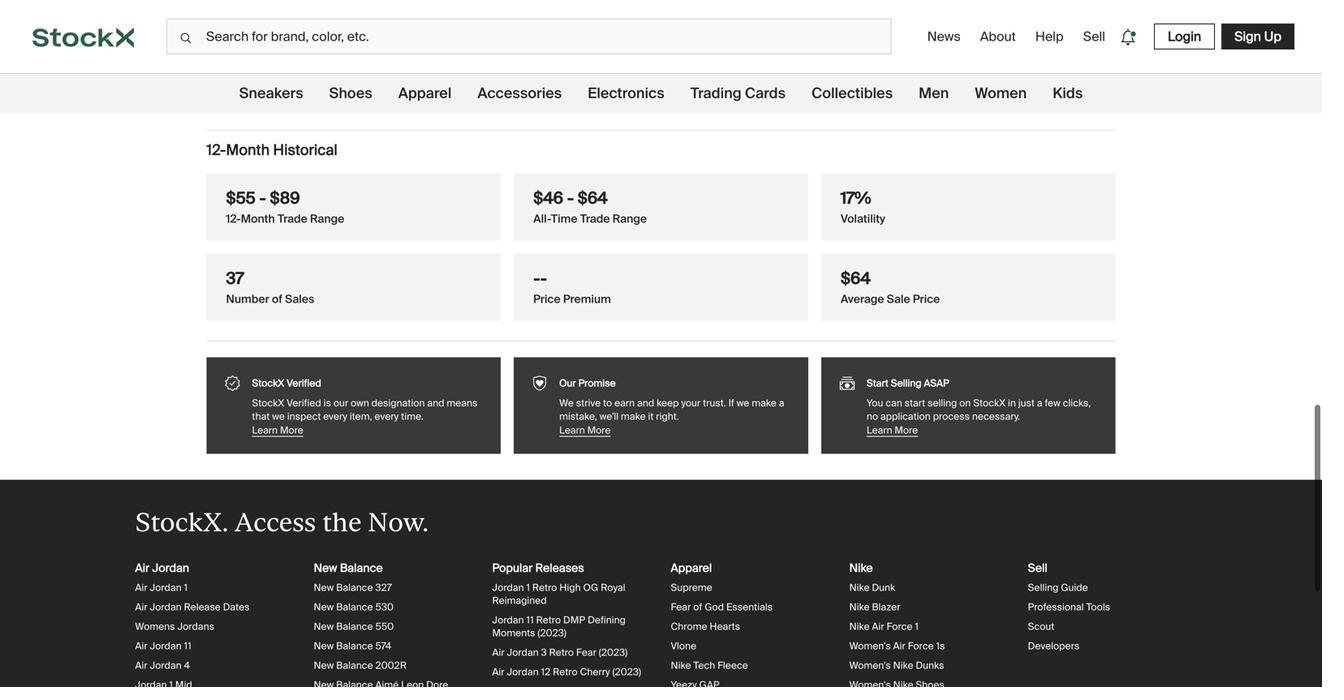Task type: locate. For each thing, give the bounding box(es) containing it.
3 more from the left
[[895, 424, 918, 437]]

selling for start
[[891, 377, 922, 390]]

2 horizontal spatial 1
[[915, 621, 919, 633]]

1 vertical spatial make
[[621, 411, 646, 423]]

1 vertical spatial we
[[272, 411, 285, 423]]

range for $64
[[613, 212, 647, 227]]

selling inside start selling asap you can start selling on stockx in just a few clicks, no application process necessary. learn more
[[891, 377, 922, 390]]

2 horizontal spatial learn more link
[[867, 424, 1100, 438]]

we
[[737, 397, 750, 410], [272, 411, 285, 423]]

nike blazer link
[[850, 601, 901, 614]]

0 vertical spatial $64
[[578, 188, 608, 209]]

learn inside stockx verified stockx verified is our own designation and means that we inspect every item, every time. learn more
[[252, 424, 278, 437]]

0 horizontal spatial $64
[[578, 188, 608, 209]]

sell up selling guide link
[[1028, 561, 1048, 576]]

fear up chrome
[[671, 601, 691, 614]]

1 range from the left
[[310, 212, 345, 227]]

month
[[226, 141, 270, 160], [241, 212, 275, 227]]

0 horizontal spatial selling
[[891, 377, 922, 390]]

we right if
[[737, 397, 750, 410]]

0 vertical spatial verified
[[287, 377, 321, 390]]

0 horizontal spatial learn
[[252, 424, 278, 437]]

0 horizontal spatial we
[[272, 411, 285, 423]]

women link
[[975, 74, 1027, 113]]

11 up moments
[[527, 614, 534, 627]]

2 a from the left
[[1037, 397, 1043, 410]]

0 horizontal spatial a
[[779, 397, 785, 410]]

we inside stockx verified stockx verified is our own designation and means that we inspect every item, every time. learn more
[[272, 411, 285, 423]]

new
[[314, 561, 337, 576], [314, 582, 334, 594], [314, 601, 334, 614], [314, 621, 334, 633], [314, 640, 334, 653], [314, 660, 334, 672]]

new down 'new balance 574' link
[[314, 660, 334, 672]]

11 inside popular releases jordan 1 retro high og royal reimagined jordan 11 retro dmp defining moments (2023) air jordan 3 retro fear (2023) air jordan 12 retro cherry (2023)
[[527, 614, 534, 627]]

stockx logo image
[[32, 27, 134, 48]]

new down "new balance" link
[[314, 582, 334, 594]]

sell left notification unread icon
[[1084, 28, 1106, 45]]

12- down $55
[[226, 212, 241, 227]]

of left sales
[[272, 292, 282, 307]]

can
[[886, 397, 903, 410]]

apparel list
[[671, 561, 830, 688]]

$64 right $46
[[578, 188, 608, 209]]

learn down that
[[252, 424, 278, 437]]

2 horizontal spatial learn
[[867, 424, 893, 437]]

air
[[135, 561, 150, 576], [135, 582, 148, 594], [135, 601, 148, 614], [872, 621, 885, 633], [135, 640, 148, 653], [894, 640, 906, 653], [492, 647, 505, 659], [135, 660, 148, 672], [492, 666, 505, 679]]

0 horizontal spatial apparel
[[398, 84, 452, 103]]

0 horizontal spatial every
[[323, 411, 347, 423]]

price left premium
[[534, 292, 561, 307]]

3 learn more link from the left
[[867, 424, 1100, 438]]

new up 'new balance 574' link
[[314, 621, 334, 633]]

$64 up 'average'
[[841, 269, 871, 289]]

application
[[881, 411, 931, 423]]

0 horizontal spatial 11
[[184, 640, 191, 653]]

a left few on the right of page
[[1037, 397, 1043, 410]]

0 horizontal spatial fear
[[577, 647, 597, 659]]

- inside $46           -            $64 all-time trade range
[[567, 188, 574, 209]]

1 vertical spatial $64
[[841, 269, 871, 289]]

apparel link
[[398, 74, 452, 113], [671, 561, 712, 576]]

0 horizontal spatial learn more link
[[252, 424, 485, 438]]

0 horizontal spatial trade
[[278, 212, 308, 227]]

1 horizontal spatial every
[[375, 411, 399, 423]]

0 horizontal spatial apparel link
[[398, 74, 452, 113]]

more inside start selling asap you can start selling on stockx in just a few clicks, no application process necessary. learn more
[[895, 424, 918, 437]]

1 horizontal spatial sell
[[1084, 28, 1106, 45]]

1 vertical spatial sell
[[1028, 561, 1048, 576]]

1 horizontal spatial fear
[[671, 601, 691, 614]]

fear up cherry
[[577, 647, 597, 659]]

new balance 574 link
[[314, 640, 392, 653]]

1 vertical spatial 11
[[184, 640, 191, 653]]

learn inside "our promise we strive to earn and keep your trust. if we make a mistake, we'll make it right. learn more"
[[560, 424, 585, 437]]

11 up 4
[[184, 640, 191, 653]]

every down designation
[[375, 411, 399, 423]]

we for that
[[272, 411, 285, 423]]

range right time
[[613, 212, 647, 227]]

1 horizontal spatial learn more link
[[560, 424, 792, 438]]

and inside "our promise we strive to earn and keep your trust. if we make a mistake, we'll make it right. learn more"
[[637, 397, 655, 410]]

1 learn more link from the left
[[252, 424, 485, 438]]

dmp
[[564, 614, 586, 627]]

releases
[[536, 561, 584, 576]]

dates
[[223, 601, 250, 614]]

1 more from the left
[[280, 424, 303, 437]]

apparel
[[398, 84, 452, 103], [671, 561, 712, 576]]

apparel link up supreme link
[[671, 561, 712, 576]]

new up 'new balance 327' link
[[314, 561, 337, 576]]

0 vertical spatial force
[[887, 621, 913, 633]]

the
[[322, 508, 362, 538]]

more down application
[[895, 424, 918, 437]]

- for -
[[540, 269, 547, 289]]

2 learn more link from the left
[[560, 424, 792, 438]]

make right if
[[752, 397, 777, 410]]

2 price from the left
[[913, 292, 940, 307]]

air jordan 1 link
[[135, 582, 188, 594]]

1 horizontal spatial we
[[737, 397, 750, 410]]

blazer
[[872, 601, 901, 614]]

nike
[[850, 561, 873, 576], [850, 582, 870, 594], [850, 601, 870, 614], [850, 621, 870, 633], [671, 660, 691, 672], [894, 660, 914, 672]]

1 vertical spatial (2023)
[[599, 647, 628, 659]]

1 horizontal spatial 1
[[527, 582, 530, 594]]

mistake,
[[560, 411, 597, 423]]

learn down no
[[867, 424, 893, 437]]

a inside "our promise we strive to earn and keep your trust. if we make a mistake, we'll make it right. learn more"
[[779, 397, 785, 410]]

air jordan air jordan 1 air jordan release dates womens jordans air jordan 11 air jordan 4
[[135, 561, 250, 672]]

1 inside air jordan air jordan 1 air jordan release dates womens jordans air jordan 11 air jordan 4
[[184, 582, 188, 594]]

12-month historical
[[207, 141, 338, 160]]

0 horizontal spatial 1
[[184, 582, 188, 594]]

(2023) up air jordan 3 retro fear (2023) link
[[538, 627, 567, 640]]

price inside '-- price premium'
[[534, 292, 561, 307]]

2 range from the left
[[613, 212, 647, 227]]

1 vertical spatial 12-
[[226, 212, 241, 227]]

1 horizontal spatial learn
[[560, 424, 585, 437]]

1 vertical spatial month
[[241, 212, 275, 227]]

1 horizontal spatial $64
[[841, 269, 871, 289]]

sign up button
[[1222, 24, 1295, 50]]

-
[[259, 188, 266, 209], [567, 188, 574, 209], [534, 269, 540, 289], [540, 269, 547, 289]]

3 learn from the left
[[867, 424, 893, 437]]

1 horizontal spatial apparel
[[671, 561, 712, 576]]

learn
[[252, 424, 278, 437], [560, 424, 585, 437], [867, 424, 893, 437]]

range down historical
[[310, 212, 345, 227]]

2 more from the left
[[588, 424, 611, 437]]

sign up
[[1235, 28, 1282, 45]]

1 horizontal spatial a
[[1037, 397, 1043, 410]]

11
[[527, 614, 534, 627], [184, 640, 191, 653]]

more
[[280, 424, 303, 437], [588, 424, 611, 437], [895, 424, 918, 437]]

1 horizontal spatial more
[[588, 424, 611, 437]]

- for $46
[[567, 188, 574, 209]]

our promise we strive to earn and keep your trust. if we make a mistake, we'll make it right. learn more
[[560, 377, 785, 437]]

1 vertical spatial fear
[[577, 647, 597, 659]]

fear inside popular releases jordan 1 retro high og royal reimagined jordan 11 retro dmp defining moments (2023) air jordan 3 retro fear (2023) air jordan 12 retro cherry (2023)
[[577, 647, 597, 659]]

air jordan 11 link
[[135, 640, 191, 653]]

designation
[[372, 397, 425, 410]]

apparel inside apparel supreme fear of god essentials chrome hearts vlone nike tech fleece
[[671, 561, 712, 576]]

1 vertical spatial of
[[694, 601, 703, 614]]

learn more link down item,
[[252, 424, 485, 438]]

force up women's air force 1s link
[[887, 621, 913, 633]]

0 horizontal spatial more
[[280, 424, 303, 437]]

balance
[[340, 561, 383, 576], [336, 582, 373, 594], [336, 601, 373, 614], [336, 621, 373, 633], [336, 640, 373, 653], [336, 660, 373, 672]]

1 trade from the left
[[278, 212, 308, 227]]

nike down vlone link
[[671, 660, 691, 672]]

1 vertical spatial apparel link
[[671, 561, 712, 576]]

moments
[[492, 627, 535, 640]]

price right the sale
[[913, 292, 940, 307]]

more down we'll
[[588, 424, 611, 437]]

0 vertical spatial (2023)
[[538, 627, 567, 640]]

jordan 1 retro high og royal reimagined link
[[492, 582, 626, 607]]

selling
[[891, 377, 922, 390], [1028, 582, 1059, 594]]

0 horizontal spatial range
[[310, 212, 345, 227]]

apparel right shoes link
[[398, 84, 452, 103]]

jordan left 3 in the bottom left of the page
[[507, 647, 539, 659]]

trading
[[691, 84, 742, 103]]

sell for sell selling guide professional tools scout developers
[[1028, 561, 1048, 576]]

month down $55
[[241, 212, 275, 227]]

sell link up selling guide link
[[1028, 561, 1048, 576]]

nike tech fleece link
[[671, 660, 748, 672]]

retro right 3 in the bottom left of the page
[[549, 647, 574, 659]]

1 horizontal spatial of
[[694, 601, 703, 614]]

popular releases list
[[492, 561, 652, 688]]

force left the 1s at bottom
[[908, 640, 934, 653]]

every down our
[[323, 411, 347, 423]]

apparel link right shoes link
[[398, 74, 452, 113]]

0 vertical spatial we
[[737, 397, 750, 410]]

- inside $55         -          $89 12-month trade range
[[259, 188, 266, 209]]

apparel up supreme link
[[671, 561, 712, 576]]

0 horizontal spatial sell
[[1028, 561, 1048, 576]]

retro
[[533, 582, 557, 594], [536, 614, 561, 627], [549, 647, 574, 659], [553, 666, 578, 679]]

1 vertical spatial apparel
[[671, 561, 712, 576]]

professional tools link
[[1028, 601, 1111, 614]]

sell inside sell selling guide professional tools scout developers
[[1028, 561, 1048, 576]]

trade inside $46           -            $64 all-time trade range
[[580, 212, 610, 227]]

12- up $55
[[207, 141, 226, 160]]

(2023)
[[538, 627, 567, 640], [599, 647, 628, 659], [613, 666, 641, 679]]

0 vertical spatial of
[[272, 292, 282, 307]]

make down earn
[[621, 411, 646, 423]]

new down 'new balance 327' link
[[314, 601, 334, 614]]

1 vertical spatial verified
[[287, 397, 321, 410]]

of
[[272, 292, 282, 307], [694, 601, 703, 614]]

37 number of sales
[[226, 269, 315, 307]]

trade
[[278, 212, 308, 227], [580, 212, 610, 227]]

1 learn from the left
[[252, 424, 278, 437]]

learn inside start selling asap you can start selling on stockx in just a few clicks, no application process necessary. learn more
[[867, 424, 893, 437]]

jordan down "air jordan 1" link
[[150, 601, 182, 614]]

professional
[[1028, 601, 1084, 614]]

12- inside $55         -          $89 12-month trade range
[[226, 212, 241, 227]]

2 every from the left
[[375, 411, 399, 423]]

balance up new balance 530 link on the left
[[336, 582, 373, 594]]

it
[[648, 411, 654, 423]]

0 vertical spatial apparel
[[398, 84, 452, 103]]

our
[[334, 397, 348, 410]]

1 horizontal spatial make
[[752, 397, 777, 410]]

women's down nike air force 1 link
[[850, 640, 891, 653]]

royal
[[601, 582, 626, 594]]

1 women's from the top
[[850, 640, 891, 653]]

1 horizontal spatial range
[[613, 212, 647, 227]]

help link
[[1029, 22, 1071, 52]]

and up the it
[[637, 397, 655, 410]]

1 a from the left
[[779, 397, 785, 410]]

$46           -            $64 all-time trade range
[[534, 188, 647, 227]]

Search... search field
[[166, 19, 892, 54]]

range inside $46           -            $64 all-time trade range
[[613, 212, 647, 227]]

we right that
[[272, 411, 285, 423]]

0 horizontal spatial price
[[534, 292, 561, 307]]

trade down $89
[[278, 212, 308, 227]]

your
[[682, 397, 701, 410]]

start
[[905, 397, 926, 410]]

we
[[560, 397, 574, 410]]

learn more link down necessary.
[[867, 424, 1100, 438]]

month up $55
[[226, 141, 270, 160]]

trade inside $55         -          $89 12-month trade range
[[278, 212, 308, 227]]

range inside $55         -          $89 12-month trade range
[[310, 212, 345, 227]]

price
[[534, 292, 561, 307], [913, 292, 940, 307]]

0 vertical spatial 11
[[527, 614, 534, 627]]

kids
[[1053, 84, 1083, 103]]

$46
[[534, 188, 564, 209]]

balance down 'new balance 574' link
[[336, 660, 373, 672]]

1 up women's air force 1s link
[[915, 621, 919, 633]]

0 vertical spatial 12-
[[207, 141, 226, 160]]

6 new from the top
[[314, 660, 334, 672]]

1 horizontal spatial price
[[913, 292, 940, 307]]

fear inside apparel supreme fear of god essentials chrome hearts vlone nike tech fleece
[[671, 601, 691, 614]]

selling up professional
[[1028, 582, 1059, 594]]

1 up air jordan release dates "link"
[[184, 582, 188, 594]]

1 horizontal spatial apparel link
[[671, 561, 712, 576]]

3 new from the top
[[314, 601, 334, 614]]

1 vertical spatial selling
[[1028, 582, 1059, 594]]

0 vertical spatial selling
[[891, 377, 922, 390]]

(2023) up cherry
[[599, 647, 628, 659]]

women's down women's air force 1s link
[[850, 660, 891, 672]]

0 vertical spatial women's
[[850, 640, 891, 653]]

nike list
[[850, 561, 1009, 688]]

we inside "our promise we strive to earn and keep your trust. if we make a mistake, we'll make it right. learn more"
[[737, 397, 750, 410]]

1 horizontal spatial and
[[637, 397, 655, 410]]

1 inside nike nike dunk nike blazer nike air force 1 women's air force 1s women's nike dunks
[[915, 621, 919, 633]]

a right if
[[779, 397, 785, 410]]

nike down women's air force 1s link
[[894, 660, 914, 672]]

sell
[[1084, 28, 1106, 45], [1028, 561, 1048, 576]]

1 vertical spatial sell link
[[1028, 561, 1048, 576]]

0 vertical spatial month
[[226, 141, 270, 160]]

0 horizontal spatial of
[[272, 292, 282, 307]]

$64 inside $64 average sale price
[[841, 269, 871, 289]]

and inside stockx verified stockx verified is our own designation and means that we inspect every item, every time. learn more
[[427, 397, 445, 410]]

right.
[[656, 411, 679, 423]]

jordan up air jordan 4 link
[[150, 640, 182, 653]]

1 vertical spatial women's
[[850, 660, 891, 672]]

(2023) right cherry
[[613, 666, 641, 679]]

2 new from the top
[[314, 582, 334, 594]]

apparel inside product category switcher element
[[398, 84, 452, 103]]

on
[[960, 397, 971, 410]]

1 horizontal spatial trade
[[580, 212, 610, 227]]

1 horizontal spatial 11
[[527, 614, 534, 627]]

2 and from the left
[[637, 397, 655, 410]]

0 vertical spatial fear
[[671, 601, 691, 614]]

and left means
[[427, 397, 445, 410]]

17%
[[841, 188, 872, 209]]

selling up start
[[891, 377, 922, 390]]

womens jordans link
[[135, 621, 214, 633]]

new down new balance 550 link
[[314, 640, 334, 653]]

1 and from the left
[[427, 397, 445, 410]]

selling inside sell selling guide professional tools scout developers
[[1028, 582, 1059, 594]]

0 horizontal spatial sell link
[[1028, 561, 1048, 576]]

more down inspect
[[280, 424, 303, 437]]

1 up 'reimagined'
[[527, 582, 530, 594]]

sell link left notification unread icon
[[1077, 22, 1112, 52]]

trade right time
[[580, 212, 610, 227]]

necessary.
[[973, 411, 1021, 423]]

price inside $64 average sale price
[[913, 292, 940, 307]]

we'll
[[600, 411, 619, 423]]

1 inside popular releases jordan 1 retro high og royal reimagined jordan 11 retro dmp defining moments (2023) air jordan 3 retro fear (2023) air jordan 12 retro cherry (2023)
[[527, 582, 530, 594]]

nike link
[[850, 561, 873, 576]]

stockx logo link
[[0, 0, 166, 73]]

a inside start selling asap you can start selling on stockx in just a few clicks, no application process necessary. learn more
[[1037, 397, 1043, 410]]

sell list
[[1028, 561, 1187, 688]]

learn down 'mistake,'
[[560, 424, 585, 437]]

news
[[928, 28, 961, 45]]

jordan down the air jordan link
[[150, 582, 182, 594]]

more inside stockx verified stockx verified is our own designation and means that we inspect every item, every time. learn more
[[280, 424, 303, 437]]

1 horizontal spatial sell link
[[1077, 22, 1112, 52]]

learn more link for on
[[867, 424, 1100, 438]]

5 new from the top
[[314, 640, 334, 653]]

women's
[[850, 640, 891, 653], [850, 660, 891, 672]]

2 learn from the left
[[560, 424, 585, 437]]

0 horizontal spatial and
[[427, 397, 445, 410]]

sneakers
[[239, 84, 303, 103]]

2 horizontal spatial more
[[895, 424, 918, 437]]

of left god
[[694, 601, 703, 614]]

apparel for apparel supreme fear of god essentials chrome hearts vlone nike tech fleece
[[671, 561, 712, 576]]

0 horizontal spatial make
[[621, 411, 646, 423]]

0 vertical spatial make
[[752, 397, 777, 410]]

nike inside apparel supreme fear of god essentials chrome hearts vlone nike tech fleece
[[671, 660, 691, 672]]

11 inside air jordan air jordan 1 air jordan release dates womens jordans air jordan 11 air jordan 4
[[184, 640, 191, 653]]

1 price from the left
[[534, 292, 561, 307]]

2 trade from the left
[[580, 212, 610, 227]]

1 horizontal spatial selling
[[1028, 582, 1059, 594]]

shoes link
[[329, 74, 372, 113]]

about link
[[974, 22, 1023, 52]]

0 vertical spatial sell
[[1084, 28, 1106, 45]]

new balance new balance 327 new balance 530 new balance 550 new balance 574 new balance 2002r
[[314, 561, 407, 672]]

dunks
[[916, 660, 945, 672]]

learn more link down right.
[[560, 424, 792, 438]]



Task type: vqa. For each thing, say whether or not it's contained in the screenshot.


Task type: describe. For each thing, give the bounding box(es) containing it.
2 women's from the top
[[850, 660, 891, 672]]

inspect
[[287, 411, 321, 423]]

apparel for apparel
[[398, 84, 452, 103]]

supreme
[[671, 582, 713, 594]]

time.
[[401, 411, 424, 423]]

dunk
[[872, 582, 896, 594]]

chrome
[[671, 621, 708, 633]]

37
[[226, 269, 244, 289]]

new balance list
[[314, 561, 473, 688]]

stockx. access the now.
[[135, 508, 429, 538]]

up
[[1265, 28, 1282, 45]]

learn more link for keep
[[560, 424, 792, 438]]

1 vertical spatial force
[[908, 640, 934, 653]]

og
[[583, 582, 599, 594]]

electronics
[[588, 84, 665, 103]]

men
[[919, 84, 949, 103]]

essentials
[[727, 601, 773, 614]]

new balance 2002r link
[[314, 660, 407, 672]]

own
[[351, 397, 369, 410]]

stockx.
[[135, 508, 228, 538]]

nike air force 1 link
[[850, 621, 919, 633]]

womens
[[135, 621, 175, 633]]

historical
[[273, 141, 338, 160]]

keep
[[657, 397, 679, 410]]

$55
[[226, 188, 256, 209]]

balance up new balance 550 link
[[336, 601, 373, 614]]

if
[[729, 397, 735, 410]]

2 vertical spatial (2023)
[[613, 666, 641, 679]]

stockx verified stockx verified is our own designation and means that we inspect every item, every time. learn more
[[252, 377, 478, 437]]

retro left dmp
[[536, 614, 561, 627]]

few
[[1045, 397, 1061, 410]]

notification unread icon image
[[1117, 26, 1140, 48]]

574
[[376, 640, 392, 653]]

fleece
[[718, 660, 748, 672]]

access
[[235, 508, 316, 538]]

327
[[376, 582, 392, 594]]

sell for sell
[[1084, 28, 1106, 45]]

high
[[560, 582, 581, 594]]

balance down new balance 550 link
[[336, 640, 373, 653]]

trading cards
[[691, 84, 786, 103]]

nike up nike dunk link
[[850, 561, 873, 576]]

is
[[324, 397, 331, 410]]

women
[[975, 84, 1027, 103]]

nike nike dunk nike blazer nike air force 1 women's air force 1s women's nike dunks
[[850, 561, 945, 672]]

1s
[[937, 640, 945, 653]]

premium
[[563, 292, 611, 307]]

selling for sell
[[1028, 582, 1059, 594]]

balance up 'new balance 327' link
[[340, 561, 383, 576]]

no
[[867, 411, 878, 423]]

jordans
[[177, 621, 214, 633]]

developers link
[[1028, 640, 1080, 653]]

-- price premium
[[534, 269, 611, 307]]

range for $89
[[310, 212, 345, 227]]

average
[[841, 292, 885, 307]]

apparel supreme fear of god essentials chrome hearts vlone nike tech fleece
[[671, 561, 773, 672]]

jordan up moments
[[492, 614, 524, 627]]

process
[[933, 411, 970, 423]]

month inside $55         -          $89 12-month trade range
[[241, 212, 275, 227]]

our
[[560, 377, 576, 390]]

vlone
[[671, 640, 697, 653]]

retro down popular releases link
[[533, 582, 557, 594]]

$64 inside $46           -            $64 all-time trade range
[[578, 188, 608, 209]]

trade for $46           -            $64
[[580, 212, 610, 227]]

2 verified from the top
[[287, 397, 321, 410]]

about
[[981, 28, 1016, 45]]

collectibles
[[812, 84, 893, 103]]

sale
[[887, 292, 911, 307]]

stockx inside start selling asap you can start selling on stockx in just a few clicks, no application process necessary. learn more
[[974, 397, 1006, 410]]

release
[[184, 601, 221, 614]]

air jordan list
[[135, 561, 294, 688]]

jordan down air jordan 11 link
[[150, 660, 182, 672]]

2002r
[[376, 660, 407, 672]]

nike down nike link
[[850, 582, 870, 594]]

- for $55
[[259, 188, 266, 209]]

volatility
[[841, 212, 886, 227]]

0 vertical spatial sell link
[[1077, 22, 1112, 52]]

$89
[[270, 188, 300, 209]]

product category switcher element
[[0, 74, 1323, 113]]

retro right 12
[[553, 666, 578, 679]]

learn more link for designation
[[252, 424, 485, 438]]

1 verified from the top
[[287, 377, 321, 390]]

air jordan 4 link
[[135, 660, 190, 672]]

supreme link
[[671, 582, 713, 594]]

air jordan 3 retro fear (2023) link
[[492, 647, 628, 659]]

selling
[[928, 397, 957, 410]]

we for if
[[737, 397, 750, 410]]

4 new from the top
[[314, 621, 334, 633]]

sales
[[285, 292, 315, 307]]

more inside "our promise we strive to earn and keep your trust. if we make a mistake, we'll make it right. learn more"
[[588, 424, 611, 437]]

new balance 530 link
[[314, 601, 394, 614]]

jordan left 12
[[507, 666, 539, 679]]

news link
[[921, 22, 968, 52]]

jordan up "air jordan 1" link
[[152, 561, 189, 576]]

550
[[376, 621, 394, 633]]

women's nike dunks link
[[850, 660, 945, 672]]

collectibles link
[[812, 74, 893, 113]]

balance down new balance 530 link on the left
[[336, 621, 373, 633]]

of inside 37 number of sales
[[272, 292, 282, 307]]

530
[[376, 601, 394, 614]]

new balance link
[[314, 561, 383, 576]]

chrome hearts link
[[671, 621, 740, 633]]

popular releases link
[[492, 561, 584, 576]]

$55         -          $89 12-month trade range
[[226, 188, 345, 227]]

air jordan link
[[135, 561, 189, 576]]

of inside apparel supreme fear of god essentials chrome hearts vlone nike tech fleece
[[694, 601, 703, 614]]

accessories link
[[478, 74, 562, 113]]

sell selling guide professional tools scout developers
[[1028, 561, 1111, 653]]

to
[[603, 397, 612, 410]]

1 every from the left
[[323, 411, 347, 423]]

0 vertical spatial apparel link
[[398, 74, 452, 113]]

1 new from the top
[[314, 561, 337, 576]]

just
[[1019, 397, 1035, 410]]

trust.
[[703, 397, 726, 410]]

12
[[541, 666, 551, 679]]

trade for $55         -          $89
[[278, 212, 308, 227]]

clicks,
[[1063, 397, 1091, 410]]

kids link
[[1053, 74, 1083, 113]]

nike down nike blazer link
[[850, 621, 870, 633]]

vlone link
[[671, 640, 697, 653]]

login
[[1168, 28, 1202, 45]]

developers
[[1028, 640, 1080, 653]]

women's air force 1s link
[[850, 640, 945, 653]]

new balance 327 link
[[314, 582, 392, 594]]

nike down nike dunk link
[[850, 601, 870, 614]]

popular releases jordan 1 retro high og royal reimagined jordan 11 retro dmp defining moments (2023) air jordan 3 retro fear (2023) air jordan 12 retro cherry (2023)
[[492, 561, 641, 679]]

time
[[551, 212, 578, 227]]

jordan up 'reimagined'
[[492, 582, 524, 594]]



